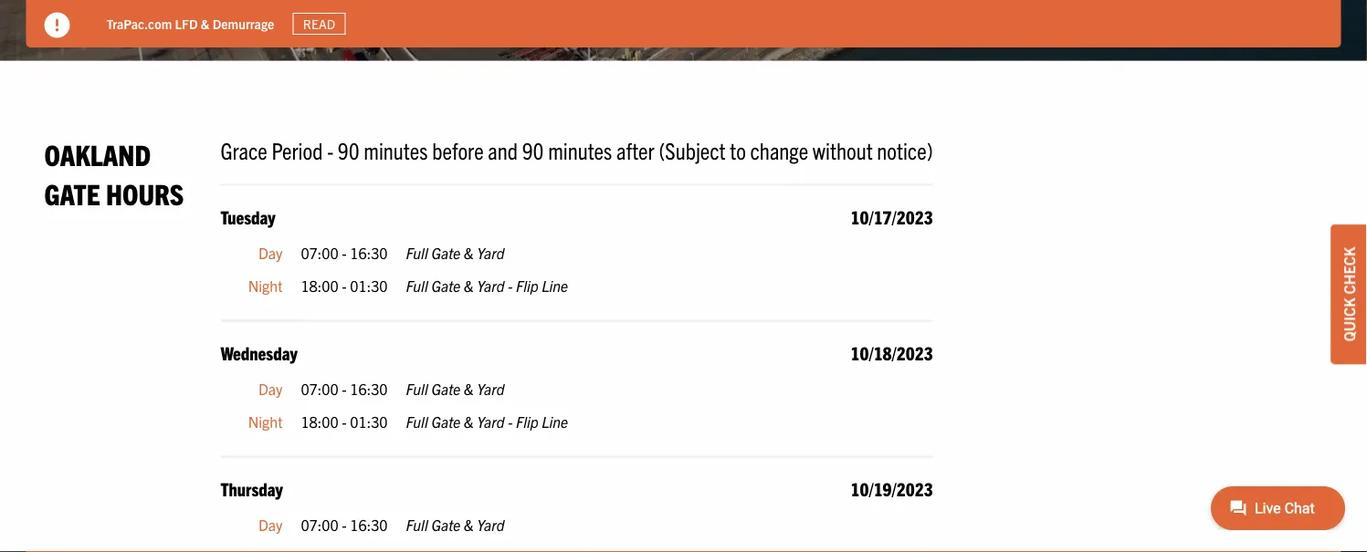 Task type: describe. For each thing, give the bounding box(es) containing it.
18:00 - 01:30 for tuesday
[[301, 276, 388, 294]]

notice)
[[877, 135, 933, 164]]

07:00 for tuesday
[[301, 244, 339, 262]]

hours
[[106, 175, 184, 211]]

07:00 - 16:30 for wednesday
[[301, 380, 388, 398]]

16:30 for thursday
[[350, 516, 388, 534]]

16:30 for tuesday
[[350, 244, 388, 262]]

lfd
[[175, 15, 198, 32]]

demurrage
[[213, 15, 274, 32]]

full for thursday
[[406, 516, 428, 534]]

full gate & yard for thursday
[[406, 516, 505, 534]]

day for tuesday
[[259, 244, 283, 262]]

before
[[432, 135, 484, 164]]

quick
[[1340, 298, 1358, 342]]

quick check
[[1340, 247, 1358, 342]]

line for tuesday
[[542, 276, 568, 294]]

full gate & yard - flip line for wednesday
[[406, 412, 568, 431]]

grace
[[220, 135, 267, 164]]

18:00 for wednesday
[[301, 412, 339, 431]]

10/18/2023
[[851, 342, 933, 364]]

07:00 for wednesday
[[301, 380, 339, 398]]

(subject
[[659, 135, 726, 164]]

oakland
[[44, 135, 151, 171]]

trapac.com lfd & demurrage
[[106, 15, 274, 32]]

night for wednesday
[[248, 412, 283, 431]]

1 90 from the left
[[338, 135, 360, 164]]

trapac.com
[[106, 15, 172, 32]]

day for thursday
[[259, 516, 283, 534]]

line for wednesday
[[542, 412, 568, 431]]

flip for tuesday
[[516, 276, 539, 294]]

quick check link
[[1331, 224, 1367, 365]]

10/17/2023
[[851, 205, 933, 228]]

flip for wednesday
[[516, 412, 539, 431]]

and
[[488, 135, 518, 164]]

full gate & yard for wednesday
[[406, 380, 505, 398]]

full for tuesday
[[406, 244, 428, 262]]

oakland gate hours
[[44, 135, 184, 211]]

18:00 for tuesday
[[301, 276, 339, 294]]

yard for wednesday
[[477, 380, 505, 398]]

thursday
[[220, 478, 283, 501]]

check
[[1340, 247, 1358, 295]]

without
[[813, 135, 873, 164]]

2 full from the top
[[406, 276, 428, 294]]

change
[[750, 135, 809, 164]]



Task type: vqa. For each thing, say whether or not it's contained in the screenshot.
PS3 to the middle
no



Task type: locate. For each thing, give the bounding box(es) containing it.
2 full gate & yard - flip line from the top
[[406, 412, 568, 431]]

5 full from the top
[[406, 516, 428, 534]]

3 full from the top
[[406, 380, 428, 398]]

18:00 - 01:30
[[301, 276, 388, 294], [301, 412, 388, 431]]

1 day from the top
[[259, 244, 283, 262]]

day
[[259, 244, 283, 262], [259, 380, 283, 398], [259, 516, 283, 534]]

4 yard from the top
[[477, 412, 505, 431]]

wednesday
[[220, 342, 298, 364]]

0 vertical spatial 07:00 - 16:30
[[301, 244, 388, 262]]

18:00
[[301, 276, 339, 294], [301, 412, 339, 431]]

10/19/2023
[[851, 478, 933, 501]]

1 vertical spatial 07:00 - 16:30
[[301, 380, 388, 398]]

2 18:00 - 01:30 from the top
[[301, 412, 388, 431]]

night for tuesday
[[248, 276, 283, 294]]

2 vertical spatial 07:00
[[301, 516, 339, 534]]

1 vertical spatial 01:30
[[350, 412, 388, 431]]

gate inside the oakland gate hours
[[44, 175, 100, 211]]

1 vertical spatial day
[[259, 380, 283, 398]]

1 horizontal spatial 90
[[522, 135, 544, 164]]

day down wednesday at the bottom left of page
[[259, 380, 283, 398]]

to
[[730, 135, 746, 164]]

18:00 - 01:30 for wednesday
[[301, 412, 388, 431]]

1 full gate & yard - flip line from the top
[[406, 276, 568, 294]]

full gate & yard - flip line
[[406, 276, 568, 294], [406, 412, 568, 431]]

yard for thursday
[[477, 516, 505, 534]]

1 full from the top
[[406, 244, 428, 262]]

yard
[[477, 244, 505, 262], [477, 276, 505, 294], [477, 380, 505, 398], [477, 412, 505, 431], [477, 516, 505, 534]]

night down wednesday at the bottom left of page
[[248, 412, 283, 431]]

0 vertical spatial full gate & yard - flip line
[[406, 276, 568, 294]]

0 horizontal spatial minutes
[[364, 135, 428, 164]]

07:00 - 16:30 for thursday
[[301, 516, 388, 534]]

3 16:30 from the top
[[350, 516, 388, 534]]

1 01:30 from the top
[[350, 276, 388, 294]]

07:00 - 16:30 for tuesday
[[301, 244, 388, 262]]

read link
[[293, 13, 346, 35]]

minutes
[[364, 135, 428, 164], [548, 135, 612, 164]]

1 18:00 from the top
[[301, 276, 339, 294]]

2 vertical spatial full gate & yard
[[406, 516, 505, 534]]

2 vertical spatial 16:30
[[350, 516, 388, 534]]

full for wednesday
[[406, 380, 428, 398]]

day down thursday
[[259, 516, 283, 534]]

full gate & yard
[[406, 244, 505, 262], [406, 380, 505, 398], [406, 516, 505, 534]]

1 night from the top
[[248, 276, 283, 294]]

1 vertical spatial night
[[248, 412, 283, 431]]

2 16:30 from the top
[[350, 380, 388, 398]]

0 vertical spatial 01:30
[[350, 276, 388, 294]]

90
[[338, 135, 360, 164], [522, 135, 544, 164]]

2 line from the top
[[542, 412, 568, 431]]

-
[[327, 135, 334, 164], [342, 244, 347, 262], [342, 276, 347, 294], [508, 276, 513, 294], [342, 380, 347, 398], [342, 412, 347, 431], [508, 412, 513, 431], [342, 516, 347, 534]]

3 full gate & yard from the top
[[406, 516, 505, 534]]

2 vertical spatial day
[[259, 516, 283, 534]]

0 vertical spatial 07:00
[[301, 244, 339, 262]]

90 right and
[[522, 135, 544, 164]]

01:30 for wednesday
[[350, 412, 388, 431]]

0 vertical spatial 18:00
[[301, 276, 339, 294]]

01:30 for tuesday
[[350, 276, 388, 294]]

&
[[201, 15, 210, 32], [464, 244, 474, 262], [464, 276, 474, 294], [464, 380, 474, 398], [464, 412, 474, 431], [464, 516, 474, 534]]

2 minutes from the left
[[548, 135, 612, 164]]

1 vertical spatial full gate & yard - flip line
[[406, 412, 568, 431]]

2 01:30 from the top
[[350, 412, 388, 431]]

2 night from the top
[[248, 412, 283, 431]]

07:00
[[301, 244, 339, 262], [301, 380, 339, 398], [301, 516, 339, 534]]

1 minutes from the left
[[364, 135, 428, 164]]

1 vertical spatial flip
[[516, 412, 539, 431]]

1 horizontal spatial minutes
[[548, 135, 612, 164]]

16:30 for wednesday
[[350, 380, 388, 398]]

3 day from the top
[[259, 516, 283, 534]]

1 line from the top
[[542, 276, 568, 294]]

2 flip from the top
[[516, 412, 539, 431]]

1 vertical spatial 18:00
[[301, 412, 339, 431]]

2 90 from the left
[[522, 135, 544, 164]]

1 vertical spatial 18:00 - 01:30
[[301, 412, 388, 431]]

1 07:00 - 16:30 from the top
[[301, 244, 388, 262]]

2 full gate & yard from the top
[[406, 380, 505, 398]]

1 vertical spatial 16:30
[[350, 380, 388, 398]]

2 07:00 - 16:30 from the top
[[301, 380, 388, 398]]

solid image
[[44, 12, 70, 38]]

gate
[[44, 175, 100, 211], [431, 244, 461, 262], [431, 276, 461, 294], [431, 380, 461, 398], [431, 412, 461, 431], [431, 516, 461, 534]]

3 07:00 - 16:30 from the top
[[301, 516, 388, 534]]

2 day from the top
[[259, 380, 283, 398]]

0 vertical spatial night
[[248, 276, 283, 294]]

full gate & yard for tuesday
[[406, 244, 505, 262]]

flip
[[516, 276, 539, 294], [516, 412, 539, 431]]

0 horizontal spatial 90
[[338, 135, 360, 164]]

2 vertical spatial 07:00 - 16:30
[[301, 516, 388, 534]]

0 vertical spatial line
[[542, 276, 568, 294]]

night
[[248, 276, 283, 294], [248, 412, 283, 431]]

day down tuesday
[[259, 244, 283, 262]]

full gate & yard - flip line for tuesday
[[406, 276, 568, 294]]

4 full from the top
[[406, 412, 428, 431]]

yard for tuesday
[[477, 244, 505, 262]]

1 vertical spatial line
[[542, 412, 568, 431]]

2 yard from the top
[[477, 276, 505, 294]]

2 18:00 from the top
[[301, 412, 339, 431]]

1 vertical spatial 07:00
[[301, 380, 339, 398]]

07:00 - 16:30
[[301, 244, 388, 262], [301, 380, 388, 398], [301, 516, 388, 534]]

period
[[272, 135, 323, 164]]

night up wednesday at the bottom left of page
[[248, 276, 283, 294]]

90 right the period
[[338, 135, 360, 164]]

1 18:00 - 01:30 from the top
[[301, 276, 388, 294]]

1 flip from the top
[[516, 276, 539, 294]]

tuesday
[[220, 205, 275, 228]]

2 07:00 from the top
[[301, 380, 339, 398]]

minutes left after on the top of page
[[548, 135, 612, 164]]

5 yard from the top
[[477, 516, 505, 534]]

0 vertical spatial 18:00 - 01:30
[[301, 276, 388, 294]]

1 full gate & yard from the top
[[406, 244, 505, 262]]

3 07:00 from the top
[[301, 516, 339, 534]]

day for wednesday
[[259, 380, 283, 398]]

0 vertical spatial day
[[259, 244, 283, 262]]

minutes left before
[[364, 135, 428, 164]]

1 07:00 from the top
[[301, 244, 339, 262]]

grace period - 90 minutes before and 90 minutes after (subject to change without notice)
[[220, 135, 933, 164]]

1 16:30 from the top
[[350, 244, 388, 262]]

0 vertical spatial 16:30
[[350, 244, 388, 262]]

0 vertical spatial flip
[[516, 276, 539, 294]]

after
[[617, 135, 655, 164]]

1 vertical spatial full gate & yard
[[406, 380, 505, 398]]

0 vertical spatial full gate & yard
[[406, 244, 505, 262]]

3 yard from the top
[[477, 380, 505, 398]]

full
[[406, 244, 428, 262], [406, 276, 428, 294], [406, 380, 428, 398], [406, 412, 428, 431], [406, 516, 428, 534]]

16:30
[[350, 244, 388, 262], [350, 380, 388, 398], [350, 516, 388, 534]]

line
[[542, 276, 568, 294], [542, 412, 568, 431]]

1 yard from the top
[[477, 244, 505, 262]]

01:30
[[350, 276, 388, 294], [350, 412, 388, 431]]

read
[[303, 16, 335, 32]]

07:00 for thursday
[[301, 516, 339, 534]]



